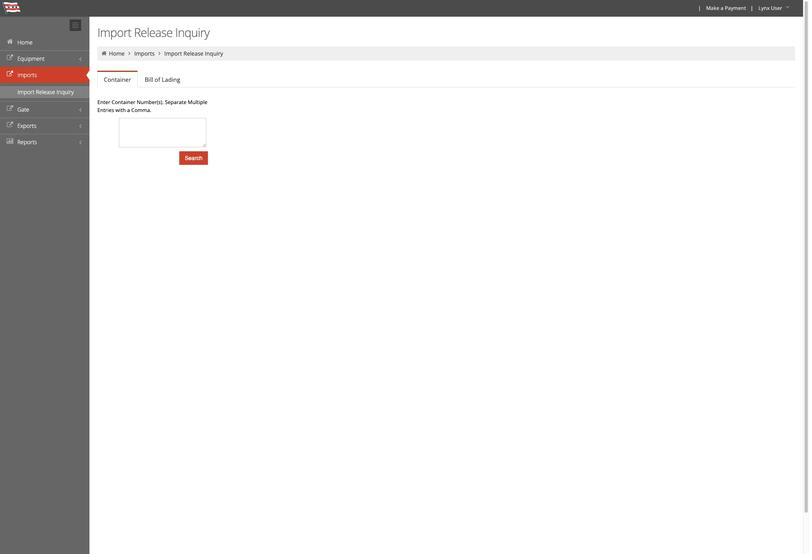 Task type: describe. For each thing, give the bounding box(es) containing it.
make a payment
[[706, 4, 746, 12]]

1 horizontal spatial home link
[[109, 50, 125, 57]]

exports link
[[0, 118, 89, 134]]

lynx
[[759, 4, 770, 12]]

release for import release inquiry 'link' to the bottom
[[36, 88, 55, 96]]

home image
[[101, 51, 108, 56]]

user
[[771, 4, 782, 12]]

enter
[[97, 99, 110, 106]]

make
[[706, 4, 719, 12]]

a inside enter container number(s).  separate multiple entries with a comma.
[[127, 107, 130, 114]]

1 horizontal spatial imports
[[134, 50, 155, 57]]

multiple
[[188, 99, 208, 106]]

external link image for imports
[[6, 72, 14, 77]]

1 vertical spatial import release inquiry link
[[0, 86, 89, 98]]

bill of lading
[[145, 76, 180, 84]]

equipment
[[17, 55, 45, 62]]

import release inquiry for rightmost import release inquiry 'link'
[[164, 50, 223, 57]]

comma.
[[131, 107, 152, 114]]

1 horizontal spatial release
[[134, 24, 173, 41]]

0 vertical spatial import release inquiry
[[97, 24, 209, 41]]

angle down image
[[784, 4, 792, 10]]

gate
[[17, 106, 29, 113]]

1 | from the left
[[698, 4, 701, 12]]

of
[[155, 76, 160, 84]]

with
[[115, 107, 126, 114]]

reports link
[[0, 134, 89, 150]]

enter container number(s).  separate multiple entries with a comma.
[[97, 99, 208, 114]]

payment
[[725, 4, 746, 12]]



Task type: locate. For each thing, give the bounding box(es) containing it.
1 vertical spatial container
[[112, 99, 135, 106]]

release for rightmost import release inquiry 'link'
[[184, 50, 203, 57]]

None text field
[[119, 118, 206, 148]]

bar chart image
[[6, 139, 14, 144]]

lading
[[162, 76, 180, 84]]

1 vertical spatial home
[[109, 50, 125, 57]]

import for import release inquiry 'link' to the bottom
[[17, 88, 34, 96]]

1 vertical spatial release
[[184, 50, 203, 57]]

1 vertical spatial a
[[127, 107, 130, 114]]

external link image for equipment
[[6, 55, 14, 61]]

0 horizontal spatial home link
[[0, 34, 89, 51]]

import up home icon
[[97, 24, 131, 41]]

1 vertical spatial external link image
[[6, 106, 14, 112]]

0 horizontal spatial release
[[36, 88, 55, 96]]

0 vertical spatial import
[[97, 24, 131, 41]]

|
[[698, 4, 701, 12], [751, 4, 754, 12]]

1 external link image from the top
[[6, 72, 14, 77]]

inquiry
[[175, 24, 209, 41], [205, 50, 223, 57], [57, 88, 74, 96]]

2 angle right image from the left
[[156, 51, 163, 56]]

search button
[[179, 152, 208, 165]]

angle right image up 'of'
[[156, 51, 163, 56]]

import up "lading"
[[164, 50, 182, 57]]

import release inquiry link up "lading"
[[164, 50, 223, 57]]

external link image down home image
[[6, 55, 14, 61]]

exports
[[17, 122, 36, 130]]

home image
[[6, 39, 14, 45]]

import release inquiry for import release inquiry 'link' to the bottom
[[17, 88, 74, 96]]

external link image up bar chart icon
[[6, 122, 14, 128]]

1 vertical spatial inquiry
[[205, 50, 223, 57]]

2 | from the left
[[751, 4, 754, 12]]

0 vertical spatial inquiry
[[175, 24, 209, 41]]

0 vertical spatial release
[[134, 24, 173, 41]]

1 vertical spatial external link image
[[6, 122, 14, 128]]

1 external link image from the top
[[6, 55, 14, 61]]

0 vertical spatial a
[[721, 4, 724, 12]]

container up enter
[[104, 76, 131, 84]]

0 horizontal spatial imports link
[[0, 67, 89, 83]]

import inside 'link'
[[17, 88, 34, 96]]

1 vertical spatial imports
[[17, 71, 37, 79]]

1 horizontal spatial imports link
[[134, 50, 155, 57]]

0 horizontal spatial import
[[17, 88, 34, 96]]

0 horizontal spatial import release inquiry link
[[0, 86, 89, 98]]

import release inquiry link
[[164, 50, 223, 57], [0, 86, 89, 98]]

gate link
[[0, 101, 89, 118]]

imports up bill
[[134, 50, 155, 57]]

container link
[[97, 72, 138, 87]]

search
[[185, 155, 203, 161]]

external link image down home image
[[6, 72, 14, 77]]

a right with
[[127, 107, 130, 114]]

1 horizontal spatial |
[[751, 4, 754, 12]]

| left make
[[698, 4, 701, 12]]

make a payment link
[[703, 0, 749, 17]]

0 vertical spatial external link image
[[6, 55, 14, 61]]

0 horizontal spatial a
[[127, 107, 130, 114]]

1 horizontal spatial import
[[97, 24, 131, 41]]

2 horizontal spatial release
[[184, 50, 203, 57]]

external link image for exports
[[6, 122, 14, 128]]

import release inquiry
[[97, 24, 209, 41], [164, 50, 223, 57], [17, 88, 74, 96]]

0 horizontal spatial home
[[17, 39, 33, 46]]

release inside 'link'
[[36, 88, 55, 96]]

1 vertical spatial import
[[164, 50, 182, 57]]

1 horizontal spatial home
[[109, 50, 125, 57]]

container up with
[[112, 99, 135, 106]]

external link image left gate at left top
[[6, 106, 14, 112]]

home link up equipment
[[0, 34, 89, 51]]

0 vertical spatial imports link
[[134, 50, 155, 57]]

external link image for gate
[[6, 106, 14, 112]]

external link image inside gate link
[[6, 106, 14, 112]]

imports link
[[134, 50, 155, 57], [0, 67, 89, 83]]

1 horizontal spatial a
[[721, 4, 724, 12]]

0 horizontal spatial imports
[[17, 71, 37, 79]]

angle right image right home icon
[[126, 51, 133, 56]]

1 angle right image from the left
[[126, 51, 133, 56]]

entries
[[97, 107, 114, 114]]

0 vertical spatial container
[[104, 76, 131, 84]]

equipment link
[[0, 51, 89, 67]]

home right home icon
[[109, 50, 125, 57]]

2 horizontal spatial import
[[164, 50, 182, 57]]

import release inquiry link up gate link
[[0, 86, 89, 98]]

container
[[104, 76, 131, 84], [112, 99, 135, 106]]

0 horizontal spatial angle right image
[[126, 51, 133, 56]]

0 vertical spatial import release inquiry link
[[164, 50, 223, 57]]

0 vertical spatial external link image
[[6, 72, 14, 77]]

import
[[97, 24, 131, 41], [164, 50, 182, 57], [17, 88, 34, 96]]

1 vertical spatial import release inquiry
[[164, 50, 223, 57]]

separate
[[165, 99, 187, 106]]

reports
[[17, 138, 37, 146]]

1 horizontal spatial angle right image
[[156, 51, 163, 56]]

home link right home icon
[[109, 50, 125, 57]]

1 horizontal spatial import release inquiry link
[[164, 50, 223, 57]]

2 vertical spatial inquiry
[[57, 88, 74, 96]]

2 vertical spatial release
[[36, 88, 55, 96]]

container inside enter container number(s).  separate multiple entries with a comma.
[[112, 99, 135, 106]]

bill of lading link
[[138, 72, 187, 87]]

0 vertical spatial home
[[17, 39, 33, 46]]

angle right image
[[126, 51, 133, 56], [156, 51, 163, 56]]

import up gate at left top
[[17, 88, 34, 96]]

imports link up bill
[[134, 50, 155, 57]]

import release inquiry inside 'link'
[[17, 88, 74, 96]]

imports
[[134, 50, 155, 57], [17, 71, 37, 79]]

container inside container link
[[104, 76, 131, 84]]

release
[[134, 24, 173, 41], [184, 50, 203, 57], [36, 88, 55, 96]]

import for rightmost import release inquiry 'link'
[[164, 50, 182, 57]]

home link
[[0, 34, 89, 51], [109, 50, 125, 57]]

2 vertical spatial import
[[17, 88, 34, 96]]

home
[[17, 39, 33, 46], [109, 50, 125, 57]]

home right home image
[[17, 39, 33, 46]]

external link image
[[6, 55, 14, 61], [6, 106, 14, 112]]

lynx user
[[759, 4, 782, 12]]

2 external link image from the top
[[6, 106, 14, 112]]

a right make
[[721, 4, 724, 12]]

a inside "link"
[[721, 4, 724, 12]]

imports link down equipment
[[0, 67, 89, 83]]

external link image inside equipment link
[[6, 55, 14, 61]]

external link image
[[6, 72, 14, 77], [6, 122, 14, 128]]

| left lynx
[[751, 4, 754, 12]]

imports down equipment
[[17, 71, 37, 79]]

a
[[721, 4, 724, 12], [127, 107, 130, 114]]

2 external link image from the top
[[6, 122, 14, 128]]

1 vertical spatial imports link
[[0, 67, 89, 83]]

0 vertical spatial imports
[[134, 50, 155, 57]]

2 vertical spatial import release inquiry
[[17, 88, 74, 96]]

number(s).
[[137, 99, 164, 106]]

external link image inside exports link
[[6, 122, 14, 128]]

0 horizontal spatial |
[[698, 4, 701, 12]]

bill
[[145, 76, 153, 84]]

lynx user link
[[755, 0, 795, 17]]



Task type: vqa. For each thing, say whether or not it's contained in the screenshot.
the rightmost Import Release Inquiry Link Import Release Inquiry
yes



